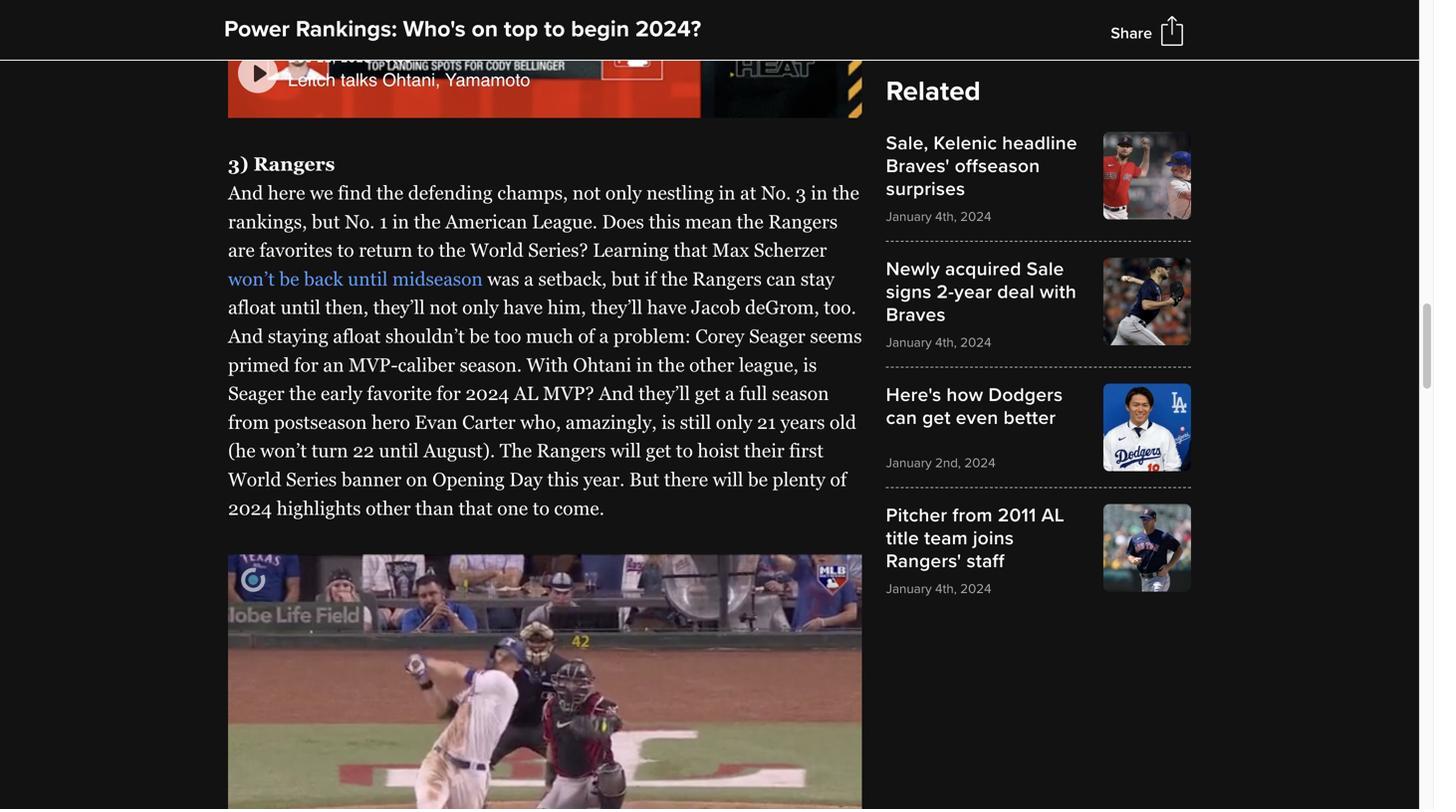 Task type: vqa. For each thing, say whether or not it's contained in the screenshot.
2011
yes



Task type: describe. For each thing, give the bounding box(es) containing it.
from inside was a setback, but if the rangers can stay afloat until then, they'll not only have him, they'll have jacob degrom, too. and staying afloat shouldn't be too much of a problem: corey seager seems primed for an mvp-caliber season. with ohtani in the other league, is seager the early favorite for 2024 al mvp? and they'll get a full season from postseason hero evan carter who, amazingly, is still only 21 years old (he won't turn 22 until august). the rangers will get to hoist their first world series banner on opening day this year. but there will be plenty of 2024 highlights other than that one to come.
[[228, 412, 269, 433]]

they'll up shouldn't at the top left of page
[[373, 297, 425, 319]]

rangers down the max
[[693, 268, 762, 290]]

(he
[[228, 441, 256, 462]]

but inside 3) rangers and here we find the defending champs, not only nestling in at no. 3 in the rankings, but no. 1 in the american league. does this mean the rangers are favorites to return to the world series? learning that max scherzer won't be back until midseason
[[312, 211, 340, 232]]

from inside pitcher from 2011 al title team joins rangers' staff january 4th, 2024
[[953, 505, 993, 527]]

on inside was a setback, but if the rangers can stay afloat until then, they'll not only have him, they'll have jacob degrom, too. and staying afloat shouldn't be too much of a problem: corey seager seems primed for an mvp-caliber season. with ohtani in the other league, is seager the early favorite for 2024 al mvp? and they'll get a full season from postseason hero evan carter who, amazingly, is still only 21 years old (he won't turn 22 until august). the rangers will get to hoist their first world series banner on opening day this year. but there will be plenty of 2024 highlights other than that one to come.
[[406, 469, 428, 491]]

does
[[602, 211, 644, 232]]

1
[[380, 211, 388, 232]]

jacob
[[691, 297, 741, 319]]

staying
[[268, 326, 328, 347]]

3) rangers and here we find the defending champs, not only nestling in at no. 3 in the rankings, but no. 1 in the american league. does this mean the rangers are favorites to return to the world series? learning that max scherzer won't be back until midseason
[[228, 154, 860, 290]]

can inside here's how dodgers can get even better
[[886, 407, 917, 430]]

august).
[[423, 441, 495, 462]]

not inside was a setback, but if the rangers can stay afloat until then, they'll not only have him, they'll have jacob degrom, too. and staying afloat shouldn't be too much of a problem: corey seager seems primed for an mvp-caliber season. with ohtani in the other league, is seager the early favorite for 2024 al mvp? and they'll get a full season from postseason hero evan carter who, amazingly, is still only 21 years old (he won't turn 22 until august). the rangers will get to hoist their first world series banner on opening day this year. but there will be plenty of 2024 highlights other than that one to come.
[[430, 297, 458, 319]]

rangers down the 3
[[768, 211, 838, 232]]

share
[[1111, 24, 1153, 43]]

here's how dodgers can get even better element
[[886, 384, 1191, 472]]

amazingly,
[[566, 412, 657, 433]]

newly acquired sale signs 2-year deal with braves january 4th, 2024
[[886, 258, 1077, 351]]

mean
[[685, 211, 732, 232]]

max
[[712, 240, 749, 261]]

2024?
[[636, 15, 701, 43]]

one
[[497, 498, 528, 519]]

2024 inside sale, kelenic headline braves' offseason surprises january 4th, 2024
[[961, 209, 992, 225]]

early
[[321, 383, 362, 405]]

acquired
[[945, 258, 1022, 281]]

in right the 3
[[811, 182, 828, 204]]

problem:
[[614, 326, 691, 347]]

get inside here's how dodgers can get even better
[[923, 407, 951, 430]]

learning
[[593, 240, 669, 261]]

evan
[[415, 412, 458, 433]]

2 have from the left
[[647, 297, 687, 319]]

3)
[[228, 154, 249, 175]]

0 horizontal spatial other
[[366, 498, 411, 519]]

to up midseason
[[417, 240, 434, 261]]

22,
[[317, 51, 337, 65]]

year.
[[584, 469, 625, 491]]

in inside was a setback, but if the rangers can stay afloat until then, they'll not only have him, they'll have jacob degrom, too. and staying afloat shouldn't be too much of a problem: corey seager seems primed for an mvp-caliber season. with ohtani in the other league, is seager the early favorite for 2024 al mvp? and they'll get a full season from postseason hero evan carter who, amazingly, is still only 21 years old (he won't turn 22 until august). the rangers will get to hoist their first world series banner on opening day this year. but there will be plenty of 2024 highlights other than that one to come.
[[636, 354, 653, 376]]

rankings:
[[296, 15, 397, 43]]

0 vertical spatial seager
[[749, 326, 806, 347]]

there
[[664, 469, 708, 491]]

the right if
[[661, 268, 688, 290]]

season
[[772, 383, 829, 405]]

turn
[[312, 441, 348, 462]]

2 mlb media player group from the top
[[228, 555, 862, 810]]

the down problem:
[[658, 354, 685, 376]]

the up postseason
[[289, 383, 316, 405]]

year
[[954, 281, 992, 304]]

rangers up the here
[[253, 154, 335, 175]]

1 vertical spatial of
[[830, 469, 847, 491]]

corey
[[696, 326, 745, 347]]

hoist
[[698, 441, 740, 462]]

than
[[415, 498, 454, 519]]

2024 inside newly acquired sale signs 2-year deal with braves january 4th, 2024
[[961, 335, 992, 351]]

joins
[[973, 527, 1014, 550]]

2023
[[341, 51, 372, 65]]

sale
[[1027, 258, 1064, 281]]

here
[[268, 182, 305, 204]]

league.
[[532, 211, 598, 232]]

opening
[[432, 469, 505, 491]]

world inside was a setback, but if the rangers can stay afloat until then, they'll not only have him, they'll have jacob degrom, too. and staying afloat shouldn't be too much of a problem: corey seager seems primed for an mvp-caliber season. with ohtani in the other league, is seager the early favorite for 2024 al mvp? and they'll get a full season from postseason hero evan carter who, amazingly, is still only 21 years old (he won't turn 22 until august). the rangers will get to hoist their first world series banner on opening day this year. but there will be plenty of 2024 highlights other than that one to come.
[[228, 469, 281, 491]]

setback,
[[538, 268, 607, 290]]

1 vertical spatial and
[[228, 326, 263, 347]]

him,
[[548, 297, 586, 319]]

1 vertical spatial only
[[462, 297, 499, 319]]

january inside sale, kelenic headline braves' offseason surprises january 4th, 2024
[[886, 209, 932, 225]]

0 horizontal spatial no.
[[345, 211, 375, 232]]

ohtani,
[[383, 70, 440, 90]]

2 vertical spatial and
[[599, 383, 634, 405]]

sale, kelenic headline braves' offseason surprises element
[[886, 132, 1191, 225]]

be inside 3) rangers and here we find the defending champs, not only nestling in at no. 3 in the rankings, but no. 1 in the american league. does this mean the rangers are favorites to return to the world series? learning that max scherzer won't be back until midseason
[[279, 268, 299, 290]]

1 horizontal spatial on
[[472, 15, 498, 43]]

2 horizontal spatial a
[[725, 383, 735, 405]]

to up there
[[676, 441, 693, 462]]

2-
[[937, 281, 954, 304]]

0 horizontal spatial afloat
[[228, 297, 276, 319]]

not inside 3) rangers and here we find the defending champs, not only nestling in at no. 3 in the rankings, but no. 1 in the american league. does this mean the rangers are favorites to return to the world series? learning that max scherzer won't be back until midseason
[[573, 182, 601, 204]]

power
[[224, 15, 290, 43]]

21
[[757, 412, 776, 433]]

2nd,
[[936, 455, 961, 472]]

1 horizontal spatial other
[[689, 354, 735, 376]]

1 have from the left
[[504, 297, 543, 319]]

rankings,
[[228, 211, 307, 232]]

1 vertical spatial a
[[599, 326, 609, 347]]

won't inside was a setback, but if the rangers can stay afloat until then, they'll not only have him, they'll have jacob degrom, too. and staying afloat shouldn't be too much of a problem: corey seager seems primed for an mvp-caliber season. with ohtani in the other league, is seager the early favorite for 2024 al mvp? and they'll get a full season from postseason hero evan carter who, amazingly, is still only 21 years old (he won't turn 22 until august). the rangers will get to hoist their first world series banner on opening day this year. but there will be plenty of 2024 highlights other than that one to come.
[[260, 441, 307, 462]]

but
[[630, 469, 660, 491]]

we
[[310, 182, 333, 204]]

sale, kelenic headline braves' offseason surprises january 4th, 2024
[[886, 132, 1078, 225]]

much
[[526, 326, 574, 347]]

january inside newly acquired sale signs 2-year deal with braves january 4th, 2024
[[886, 335, 932, 351]]

to up won't be back until midseason link
[[337, 240, 354, 261]]

return
[[359, 240, 413, 261]]

1 horizontal spatial will
[[713, 469, 744, 491]]

newly
[[886, 258, 940, 281]]

braves'
[[886, 155, 950, 178]]

dec 22, 2023 · 6:35 leitch talks ohtani, yamamoto
[[288, 51, 530, 90]]

in right 1
[[392, 211, 409, 232]]

they'll up problem:
[[591, 297, 643, 319]]

leitch
[[288, 70, 336, 90]]

the down at
[[737, 211, 764, 232]]

they'll up still
[[639, 383, 690, 405]]

al inside was a setback, but if the rangers can stay afloat until then, they'll not only have him, they'll have jacob degrom, too. and staying afloat shouldn't be too much of a problem: corey seager seems primed for an mvp-caliber season. with ohtani in the other league, is seager the early favorite for 2024 al mvp? and they'll get a full season from postseason hero evan carter who, amazingly, is still only 21 years old (he won't turn 22 until august). the rangers will get to hoist their first world series banner on opening day this year. but there will be plenty of 2024 highlights other than that one to come.
[[514, 383, 538, 405]]

primed
[[228, 354, 290, 376]]

title
[[886, 527, 919, 550]]

mvp-
[[349, 354, 398, 376]]

offseason
[[955, 155, 1040, 178]]

newly acquired sale signs 2-year deal with braves element
[[886, 258, 1191, 351]]

1 vertical spatial afloat
[[333, 326, 381, 347]]

league,
[[739, 354, 799, 376]]

2024 inside here's how dodgers can get even better element
[[965, 455, 996, 472]]

2011
[[998, 505, 1037, 527]]

mvp?
[[543, 383, 594, 405]]

2 vertical spatial be
[[748, 469, 768, 491]]

deal
[[998, 281, 1035, 304]]

rangers down who,
[[537, 441, 606, 462]]

favorite
[[367, 383, 432, 405]]

but inside was a setback, but if the rangers can stay afloat until then, they'll not only have him, they'll have jacob degrom, too. and staying afloat shouldn't be too much of a problem: corey seager seems primed for an mvp-caliber season. with ohtani in the other league, is seager the early favorite for 2024 al mvp? and they'll get a full season from postseason hero evan carter who, amazingly, is still only 21 years old (he won't turn 22 until august). the rangers will get to hoist their first world series banner on opening day this year. but there will be plenty of 2024 highlights other than that one to come.
[[612, 268, 640, 290]]

won't inside 3) rangers and here we find the defending champs, not only nestling in at no. 3 in the rankings, but no. 1 in the american league. does this mean the rangers are favorites to return to the world series? learning that max scherzer won't be back until midseason
[[228, 268, 275, 290]]

pitcher from 2011 al title team joins rangers' staff element
[[886, 505, 1191, 598]]

3
[[796, 182, 806, 204]]

even
[[956, 407, 999, 430]]

january inside pitcher from 2011 al title team joins rangers' staff january 4th, 2024
[[886, 581, 932, 598]]

degrom,
[[745, 297, 820, 319]]

too.
[[824, 297, 857, 319]]

power rankings: who's on top to begin 2024?
[[224, 15, 701, 43]]

2 horizontal spatial only
[[716, 412, 753, 433]]

braves
[[886, 304, 946, 327]]

carter
[[462, 412, 516, 433]]



Task type: locate. For each thing, give the bounding box(es) containing it.
pitcher from 2011 al title team joins rangers' staff january 4th, 2024
[[886, 505, 1065, 598]]

0 vertical spatial get
[[695, 383, 721, 405]]

get left even
[[923, 407, 951, 430]]

until up staying
[[281, 297, 321, 319]]

nestling
[[647, 182, 714, 204]]

1 horizontal spatial from
[[953, 505, 993, 527]]

4th, inside pitcher from 2011 al title team joins rangers' staff january 4th, 2024
[[936, 581, 957, 598]]

in down problem:
[[636, 354, 653, 376]]

for
[[294, 354, 319, 376], [437, 383, 461, 405]]

for up evan
[[437, 383, 461, 405]]

1 vertical spatial from
[[953, 505, 993, 527]]

1 vertical spatial on
[[406, 469, 428, 491]]

2 4th, from the top
[[936, 335, 957, 351]]

1 horizontal spatial a
[[599, 326, 609, 347]]

but left if
[[612, 268, 640, 290]]

afloat up staying
[[228, 297, 276, 319]]

not down midseason
[[430, 297, 458, 319]]

seager down primed
[[228, 383, 285, 405]]

january down the rangers'
[[886, 581, 932, 598]]

postseason
[[274, 412, 367, 433]]

won't down are
[[228, 268, 275, 290]]

in
[[719, 182, 736, 204], [811, 182, 828, 204], [392, 211, 409, 232], [636, 354, 653, 376]]

from left 2011
[[953, 505, 993, 527]]

4th, down the rangers'
[[936, 581, 957, 598]]

0 horizontal spatial be
[[279, 268, 299, 290]]

but
[[312, 211, 340, 232], [612, 268, 640, 290]]

of up ohtani at left
[[578, 326, 595, 347]]

will down hoist
[[713, 469, 744, 491]]

have up problem:
[[647, 297, 687, 319]]

old
[[830, 412, 857, 433]]

series?
[[528, 240, 588, 261]]

afloat
[[228, 297, 276, 319], [333, 326, 381, 347]]

of right plenty
[[830, 469, 847, 491]]

this up come.
[[547, 469, 579, 491]]

1 vertical spatial this
[[547, 469, 579, 491]]

get
[[695, 383, 721, 405], [923, 407, 951, 430], [646, 441, 672, 462]]

not
[[573, 182, 601, 204], [430, 297, 458, 319]]

1 horizontal spatial have
[[647, 297, 687, 319]]

0 vertical spatial will
[[611, 441, 641, 462]]

midseason
[[392, 268, 483, 290]]

2 vertical spatial until
[[379, 441, 419, 462]]

and up amazingly,
[[599, 383, 634, 405]]

too
[[494, 326, 521, 347]]

then,
[[325, 297, 369, 319]]

scherzer
[[754, 240, 827, 261]]

in left at
[[719, 182, 736, 204]]

0 vertical spatial from
[[228, 412, 269, 433]]

4th, down braves
[[936, 335, 957, 351]]

1 vertical spatial is
[[662, 412, 676, 433]]

0 vertical spatial not
[[573, 182, 601, 204]]

to right one
[[533, 498, 550, 519]]

until down the return
[[348, 268, 388, 290]]

are
[[228, 240, 255, 261]]

other down banner
[[366, 498, 411, 519]]

1 horizontal spatial world
[[470, 240, 524, 261]]

0 horizontal spatial that
[[459, 498, 493, 519]]

with
[[1040, 281, 1077, 304]]

from
[[228, 412, 269, 433], [953, 505, 993, 527]]

and down 3)
[[228, 182, 263, 204]]

will
[[611, 441, 641, 462], [713, 469, 744, 491]]

be down the their
[[748, 469, 768, 491]]

won't
[[228, 268, 275, 290], [260, 441, 307, 462]]

a
[[524, 268, 534, 290], [599, 326, 609, 347], [725, 383, 735, 405]]

and inside 3) rangers and here we find the defending champs, not only nestling in at no. 3 in the rankings, but no. 1 in the american league. does this mean the rangers are favorites to return to the world series? learning that max scherzer won't be back until midseason
[[228, 182, 263, 204]]

this down nestling at the top left of page
[[649, 211, 681, 232]]

1 vertical spatial no.
[[345, 211, 375, 232]]

the up 1
[[377, 182, 404, 204]]

a left full
[[725, 383, 735, 405]]

kelenic
[[934, 132, 997, 155]]

this
[[649, 211, 681, 232], [547, 469, 579, 491]]

0 horizontal spatial this
[[547, 469, 579, 491]]

is left still
[[662, 412, 676, 433]]

will down amazingly,
[[611, 441, 641, 462]]

other down "corey"
[[689, 354, 735, 376]]

champs,
[[497, 182, 568, 204]]

0 horizontal spatial al
[[514, 383, 538, 405]]

won't up series
[[260, 441, 307, 462]]

afloat down then,
[[333, 326, 381, 347]]

2024 right 2nd,
[[965, 455, 996, 472]]

plenty
[[773, 469, 826, 491]]

1 horizontal spatial be
[[470, 326, 490, 347]]

can up 'degrom,'
[[767, 268, 796, 290]]

0 vertical spatial of
[[578, 326, 595, 347]]

2 vertical spatial get
[[646, 441, 672, 462]]

was
[[488, 268, 520, 290]]

their
[[744, 441, 785, 462]]

1 mlb media player group from the top
[[228, 0, 862, 118]]

can inside was a setback, but if the rangers can stay afloat until then, they'll not only have him, they'll have jacob degrom, too. and staying afloat shouldn't be too much of a problem: corey seager seems primed for an mvp-caliber season. with ohtani in the other league, is seager the early favorite for 2024 al mvp? and they'll get a full season from postseason hero evan carter who, amazingly, is still only 21 years old (he won't turn 22 until august). the rangers will get to hoist their first world series banner on opening day this year. but there will be plenty of 2024 highlights other than that one to come.
[[767, 268, 796, 290]]

0 horizontal spatial is
[[662, 412, 676, 433]]

al right 2011
[[1042, 505, 1065, 527]]

be
[[279, 268, 299, 290], [470, 326, 490, 347], [748, 469, 768, 491]]

1 4th, from the top
[[936, 209, 957, 225]]

0 horizontal spatial for
[[294, 354, 319, 376]]

ohtani
[[573, 354, 632, 376]]

and
[[228, 182, 263, 204], [228, 326, 263, 347], [599, 383, 634, 405]]

be left the too
[[470, 326, 490, 347]]

rangers'
[[886, 550, 962, 573]]

2 january from the top
[[886, 335, 932, 351]]

1 horizontal spatial can
[[886, 407, 917, 430]]

0 vertical spatial for
[[294, 354, 319, 376]]

january left 2nd,
[[886, 455, 932, 472]]

0 horizontal spatial on
[[406, 469, 428, 491]]

0 vertical spatial mlb media player group
[[228, 0, 862, 118]]

an
[[323, 354, 344, 376]]

1 horizontal spatial for
[[437, 383, 461, 405]]

and up primed
[[228, 326, 263, 347]]

0 horizontal spatial from
[[228, 412, 269, 433]]

0 horizontal spatial world
[[228, 469, 281, 491]]

staff
[[967, 550, 1005, 573]]

1 vertical spatial seager
[[228, 383, 285, 405]]

1 vertical spatial for
[[437, 383, 461, 405]]

3 4th, from the top
[[936, 581, 957, 598]]

0 horizontal spatial a
[[524, 268, 534, 290]]

from up (he
[[228, 412, 269, 433]]

1 vertical spatial get
[[923, 407, 951, 430]]

that inside was a setback, but if the rangers can stay afloat until then, they'll not only have him, they'll have jacob degrom, too. and staying afloat shouldn't be too much of a problem: corey seager seems primed for an mvp-caliber season. with ohtani in the other league, is seager the early favorite for 2024 al mvp? and they'll get a full season from postseason hero evan carter who, amazingly, is still only 21 years old (he won't turn 22 until august). the rangers will get to hoist their first world series banner on opening day this year. but there will be plenty of 2024 highlights other than that one to come.
[[459, 498, 493, 519]]

yamamoto
[[445, 70, 530, 90]]

0 vertical spatial a
[[524, 268, 534, 290]]

0 vertical spatial can
[[767, 268, 796, 290]]

2 vertical spatial only
[[716, 412, 753, 433]]

here's how dodgers can get even better
[[886, 384, 1063, 430]]

0 vertical spatial no.
[[761, 182, 791, 204]]

0 vertical spatial other
[[689, 354, 735, 376]]

here's
[[886, 384, 942, 407]]

sale,
[[886, 132, 929, 155]]

2 horizontal spatial be
[[748, 469, 768, 491]]

0 vertical spatial only
[[606, 182, 642, 204]]

for left an
[[294, 354, 319, 376]]

that
[[674, 240, 708, 261], [459, 498, 493, 519]]

1 vertical spatial but
[[612, 268, 640, 290]]

banner
[[342, 469, 402, 491]]

1 vertical spatial that
[[459, 498, 493, 519]]

share button
[[1111, 24, 1153, 43]]

1 vertical spatial won't
[[260, 441, 307, 462]]

mlb media player group containing leitch talks ohtani, yamamoto
[[228, 0, 862, 118]]

pitcher
[[886, 505, 948, 527]]

6:35
[[385, 51, 413, 65]]

how
[[947, 384, 984, 407]]

season.
[[460, 354, 522, 376]]

until down hero
[[379, 441, 419, 462]]

on up than
[[406, 469, 428, 491]]

1 horizontal spatial but
[[612, 268, 640, 290]]

a right was
[[524, 268, 534, 290]]

only down was
[[462, 297, 499, 319]]

0 horizontal spatial can
[[767, 268, 796, 290]]

get up still
[[695, 383, 721, 405]]

4th, down surprises
[[936, 209, 957, 225]]

22
[[353, 441, 374, 462]]

with
[[527, 354, 569, 376]]

have up the too
[[504, 297, 543, 319]]

0 vertical spatial until
[[348, 268, 388, 290]]

world up was
[[470, 240, 524, 261]]

0 vertical spatial 4th,
[[936, 209, 957, 225]]

1 vertical spatial 4th,
[[936, 335, 957, 351]]

this inside 3) rangers and here we find the defending champs, not only nestling in at no. 3 in the rankings, but no. 1 in the american league. does this mean the rangers are favorites to return to the world series? learning that max scherzer won't be back until midseason
[[649, 211, 681, 232]]

0 horizontal spatial get
[[646, 441, 672, 462]]

2 horizontal spatial get
[[923, 407, 951, 430]]

0 vertical spatial al
[[514, 383, 538, 405]]

series
[[286, 469, 337, 491]]

no. left the 3
[[761, 182, 791, 204]]

caliber
[[398, 354, 455, 376]]

1 horizontal spatial seager
[[749, 326, 806, 347]]

january down surprises
[[886, 209, 932, 225]]

1 horizontal spatial of
[[830, 469, 847, 491]]

world inside 3) rangers and here we find the defending champs, not only nestling in at no. 3 in the rankings, but no. 1 in the american league. does this mean the rangers are favorites to return to the world series? learning that max scherzer won't be back until midseason
[[470, 240, 524, 261]]

stay
[[801, 268, 835, 290]]

january down braves
[[886, 335, 932, 351]]

0 horizontal spatial will
[[611, 441, 641, 462]]

1 horizontal spatial al
[[1042, 505, 1065, 527]]

1 horizontal spatial afloat
[[333, 326, 381, 347]]

to
[[544, 15, 565, 43], [337, 240, 354, 261], [417, 240, 434, 261], [676, 441, 693, 462], [533, 498, 550, 519]]

al up who,
[[514, 383, 538, 405]]

1 vertical spatial world
[[228, 469, 281, 491]]

can right old
[[886, 407, 917, 430]]

1 vertical spatial until
[[281, 297, 321, 319]]

no. left 1
[[345, 211, 375, 232]]

3 january from the top
[[886, 455, 932, 472]]

but down we in the left top of the page
[[312, 211, 340, 232]]

only left 21
[[716, 412, 753, 433]]

team
[[924, 527, 968, 550]]

have
[[504, 297, 543, 319], [647, 297, 687, 319]]

world down (he
[[228, 469, 281, 491]]

january inside here's how dodgers can get even better element
[[886, 455, 932, 472]]

better
[[1004, 407, 1056, 430]]

2024 up carter
[[466, 383, 509, 405]]

1 horizontal spatial only
[[606, 182, 642, 204]]

headline
[[1002, 132, 1078, 155]]

to right top
[[544, 15, 565, 43]]

related
[[886, 75, 981, 108]]

who's
[[403, 15, 466, 43]]

until inside 3) rangers and here we find the defending champs, not only nestling in at no. 3 in the rankings, but no. 1 in the american league. does this mean the rangers are favorites to return to the world series? learning that max scherzer won't be back until midseason
[[348, 268, 388, 290]]

4th, inside newly acquired sale signs 2-year deal with braves january 4th, 2024
[[936, 335, 957, 351]]

2024 down year
[[961, 335, 992, 351]]

1 january from the top
[[886, 209, 932, 225]]

seager
[[749, 326, 806, 347], [228, 383, 285, 405]]

0 vertical spatial be
[[279, 268, 299, 290]]

1 vertical spatial can
[[886, 407, 917, 430]]

the up midseason
[[439, 240, 466, 261]]

0 vertical spatial that
[[674, 240, 708, 261]]

top
[[504, 15, 538, 43]]

0 vertical spatial won't
[[228, 268, 275, 290]]

a up ohtani at left
[[599, 326, 609, 347]]

2024 up acquired
[[961, 209, 992, 225]]

can
[[767, 268, 796, 290], [886, 407, 917, 430]]

4th, inside sale, kelenic headline braves' offseason surprises january 4th, 2024
[[936, 209, 957, 225]]

only inside 3) rangers and here we find the defending champs, not only nestling in at no. 3 in the rankings, but no. 1 in the american league. does this mean the rangers are favorites to return to the world series? learning that max scherzer won't be back until midseason
[[606, 182, 642, 204]]

1 vertical spatial be
[[470, 326, 490, 347]]

still
[[680, 412, 712, 433]]

be down favorites
[[279, 268, 299, 290]]

2024 down (he
[[228, 498, 272, 519]]

talks
[[341, 70, 378, 90]]

0 horizontal spatial seager
[[228, 383, 285, 405]]

not up the league.
[[573, 182, 601, 204]]

this inside was a setback, but if the rangers can stay afloat until then, they'll not only have him, they'll have jacob degrom, too. and staying afloat shouldn't be too much of a problem: corey seager seems primed for an mvp-caliber season. with ohtani in the other league, is seager the early favorite for 2024 al mvp? and they'll get a full season from postseason hero evan carter who, amazingly, is still only 21 years old (he won't turn 22 until august). the rangers will get to hoist their first world series banner on opening day this year. but there will be plenty of 2024 highlights other than that one to come.
[[547, 469, 579, 491]]

surprises
[[886, 178, 966, 201]]

seager down 'degrom,'
[[749, 326, 806, 347]]

hero
[[372, 412, 410, 433]]

4th, for newly
[[936, 335, 957, 351]]

that down 'mean'
[[674, 240, 708, 261]]

1 vertical spatial not
[[430, 297, 458, 319]]

1 horizontal spatial is
[[803, 354, 817, 376]]

mlb media player group
[[228, 0, 862, 118], [228, 555, 862, 810]]

4th, for pitcher
[[936, 581, 957, 598]]

the right the 3
[[833, 182, 860, 204]]

0 vertical spatial but
[[312, 211, 340, 232]]

al inside pitcher from 2011 al title team joins rangers' staff january 4th, 2024
[[1042, 505, 1065, 527]]

0 vertical spatial on
[[472, 15, 498, 43]]

1 horizontal spatial no.
[[761, 182, 791, 204]]

back
[[304, 268, 343, 290]]

until
[[348, 268, 388, 290], [281, 297, 321, 319], [379, 441, 419, 462]]

1 horizontal spatial this
[[649, 211, 681, 232]]

2 vertical spatial 4th,
[[936, 581, 957, 598]]

come.
[[554, 498, 605, 519]]

2 vertical spatial a
[[725, 383, 735, 405]]

2024 inside pitcher from 2011 al title team joins rangers' staff january 4th, 2024
[[961, 581, 992, 598]]

0 horizontal spatial but
[[312, 211, 340, 232]]

on left top
[[472, 15, 498, 43]]

0 vertical spatial world
[[470, 240, 524, 261]]

1 horizontal spatial that
[[674, 240, 708, 261]]

1 vertical spatial mlb media player group
[[228, 555, 862, 810]]

0 horizontal spatial have
[[504, 297, 543, 319]]

favorites
[[259, 240, 333, 261]]

the down defending
[[414, 211, 441, 232]]

0 vertical spatial is
[[803, 354, 817, 376]]

only up does
[[606, 182, 642, 204]]

1 vertical spatial will
[[713, 469, 744, 491]]

2024 down staff
[[961, 581, 992, 598]]

full
[[739, 383, 768, 405]]

0 horizontal spatial not
[[430, 297, 458, 319]]

0 vertical spatial afloat
[[228, 297, 276, 319]]

is up season
[[803, 354, 817, 376]]

1 horizontal spatial not
[[573, 182, 601, 204]]

that inside 3) rangers and here we find the defending champs, not only nestling in at no. 3 in the rankings, but no. 1 in the american league. does this mean the rangers are favorites to return to the world series? learning that max scherzer won't be back until midseason
[[674, 240, 708, 261]]

that down opening
[[459, 498, 493, 519]]

highlights
[[277, 498, 361, 519]]

0 vertical spatial and
[[228, 182, 263, 204]]

1 vertical spatial other
[[366, 498, 411, 519]]

4 january from the top
[[886, 581, 932, 598]]

get up but
[[646, 441, 672, 462]]

at
[[740, 182, 757, 204]]



